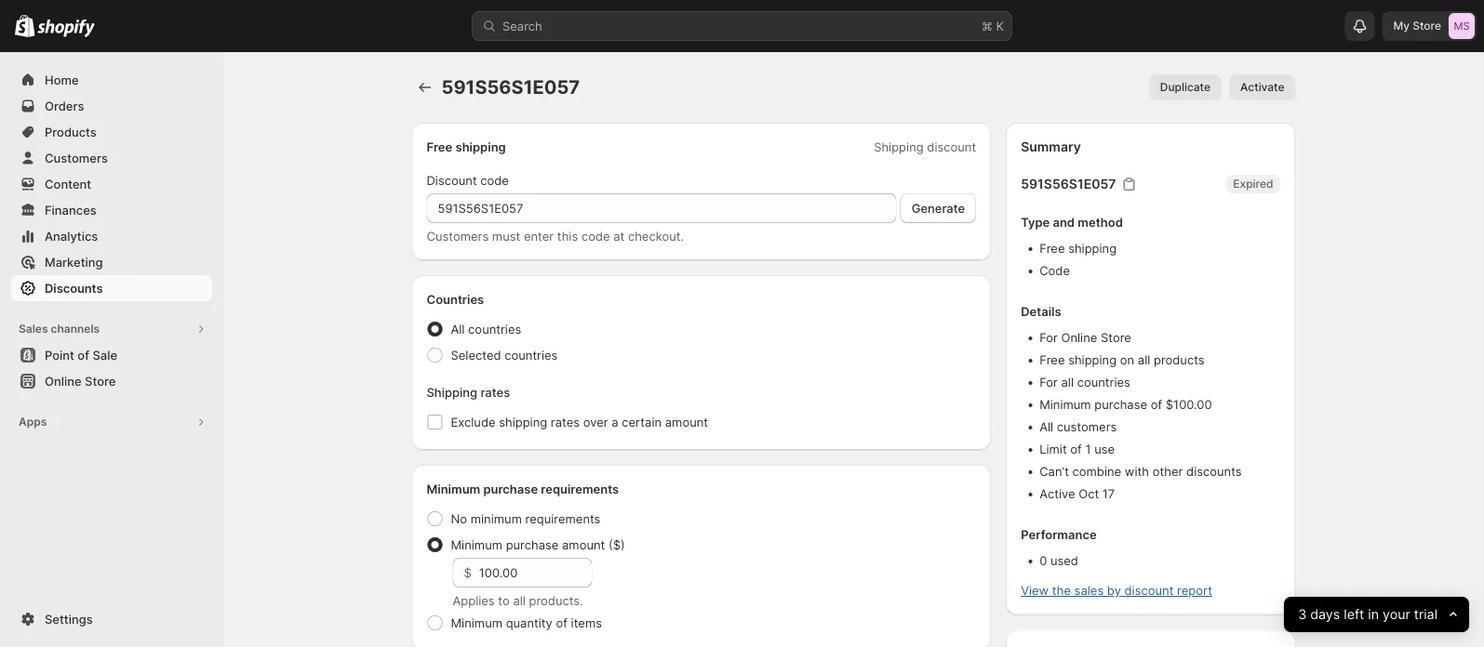 Task type: vqa. For each thing, say whether or not it's contained in the screenshot.
Analytics
yes



Task type: describe. For each thing, give the bounding box(es) containing it.
requirements for no minimum requirements
[[525, 512, 601, 526]]

other
[[1153, 465, 1183, 479]]

point of sale button
[[0, 343, 223, 369]]

store inside for online store free shipping on all products for all countries minimum purchase of $100.00 all customers limit of 1 use can't combine with other discounts active oct 17
[[1101, 331, 1132, 345]]

customers link
[[11, 145, 212, 171]]

home
[[45, 73, 79, 87]]

view the sales by discount report link
[[1021, 584, 1213, 598]]

3 days left in your trial
[[1298, 607, 1438, 623]]

$ text field
[[479, 558, 592, 588]]

left
[[1344, 607, 1365, 623]]

applies
[[453, 594, 495, 608]]

to
[[498, 594, 510, 608]]

over
[[583, 415, 608, 430]]

shipping discount
[[874, 140, 977, 154]]

sales
[[19, 323, 48, 336]]

minimum quantity of items
[[451, 616, 602, 631]]

0 horizontal spatial all
[[513, 594, 526, 608]]

minimum for minimum purchase amount ($)
[[451, 538, 503, 552]]

free shipping
[[427, 140, 506, 154]]

0
[[1040, 554, 1047, 569]]

minimum for minimum quantity of items
[[451, 616, 503, 631]]

analytics
[[45, 229, 98, 243]]

my store image
[[1449, 13, 1475, 39]]

performance
[[1021, 528, 1097, 543]]

orders link
[[11, 93, 212, 119]]

countries for selected countries
[[505, 348, 558, 363]]

online inside for online store free shipping on all products for all countries minimum purchase of $100.00 all customers limit of 1 use can't combine with other discounts active oct 17
[[1062, 331, 1098, 345]]

⌘
[[982, 19, 993, 33]]

Discount code text field
[[427, 194, 897, 223]]

items
[[571, 616, 602, 631]]

by
[[1107, 584, 1121, 598]]

1 vertical spatial amount
[[562, 538, 605, 552]]

customers for customers
[[45, 151, 108, 165]]

all inside for online store free shipping on all products for all countries minimum purchase of $100.00 all customers limit of 1 use can't combine with other discounts active oct 17
[[1040, 420, 1054, 435]]

sales channels button
[[11, 316, 212, 343]]

free shipping code
[[1040, 242, 1117, 278]]

activate button
[[1230, 74, 1296, 101]]

content
[[45, 177, 91, 191]]

your
[[1383, 607, 1411, 623]]

purchase for requirements
[[483, 482, 538, 497]]

($)
[[609, 538, 625, 552]]

of inside button
[[78, 348, 89, 363]]

view
[[1021, 584, 1049, 598]]

can't
[[1040, 465, 1069, 479]]

1 for from the top
[[1040, 331, 1058, 345]]

settings
[[45, 612, 93, 627]]

1 horizontal spatial all
[[1062, 376, 1074, 390]]

expired
[[1234, 177, 1274, 191]]

analytics link
[[11, 223, 212, 249]]

marketing link
[[11, 249, 212, 276]]

1 horizontal spatial shopify image
[[37, 19, 95, 38]]

customers for customers must enter this code at checkout.
[[427, 229, 489, 243]]

customers
[[1057, 420, 1117, 435]]

sales
[[1075, 584, 1104, 598]]

online inside button
[[45, 374, 82, 389]]

discounts
[[45, 281, 103, 296]]

0 horizontal spatial all
[[451, 322, 465, 336]]

type
[[1021, 215, 1050, 230]]

point
[[45, 348, 74, 363]]

generate button
[[901, 194, 977, 223]]

on
[[1120, 353, 1135, 368]]

purchase for amount
[[506, 538, 559, 552]]

shipping inside for online store free shipping on all products for all countries minimum purchase of $100.00 all customers limit of 1 use can't combine with other discounts active oct 17
[[1069, 353, 1117, 368]]

⌘ k
[[982, 19, 1004, 33]]

search
[[503, 19, 542, 33]]

of down products.
[[556, 616, 568, 631]]

0 vertical spatial amount
[[665, 415, 708, 430]]

0 horizontal spatial shopify image
[[15, 15, 35, 37]]

selected countries
[[451, 348, 558, 363]]

point of sale link
[[11, 343, 212, 369]]

point of sale
[[45, 348, 117, 363]]

in
[[1368, 607, 1379, 623]]

the
[[1053, 584, 1071, 598]]

my store
[[1394, 19, 1442, 33]]

combine
[[1073, 465, 1122, 479]]

used
[[1051, 554, 1079, 569]]

content link
[[11, 171, 212, 197]]

trial
[[1414, 607, 1438, 623]]

report
[[1177, 584, 1213, 598]]

shipping for free shipping code
[[1069, 242, 1117, 256]]

applies to all products.
[[453, 594, 583, 608]]

minimum purchase amount ($)
[[451, 538, 625, 552]]

0 horizontal spatial rates
[[481, 385, 510, 400]]

customers must enter this code at checkout.
[[427, 229, 684, 243]]

products
[[1154, 353, 1205, 368]]

use
[[1095, 443, 1115, 457]]

online store
[[45, 374, 116, 389]]

2 horizontal spatial all
[[1138, 353, 1151, 368]]



Task type: locate. For each thing, give the bounding box(es) containing it.
amount left ($) at the bottom of the page
[[562, 538, 605, 552]]

settings link
[[11, 607, 212, 633]]

customers inside customers "link"
[[45, 151, 108, 165]]

0 horizontal spatial 591s56s1e057
[[442, 76, 580, 99]]

store for online store
[[85, 374, 116, 389]]

shipping down method
[[1069, 242, 1117, 256]]

apps button
[[11, 410, 212, 436]]

purchase up minimum
[[483, 482, 538, 497]]

at
[[614, 229, 625, 243]]

2 vertical spatial free
[[1040, 353, 1065, 368]]

checkout.
[[628, 229, 684, 243]]

products.
[[529, 594, 583, 608]]

generate
[[912, 201, 965, 215]]

17
[[1103, 487, 1115, 502]]

must
[[492, 229, 521, 243]]

1 vertical spatial countries
[[505, 348, 558, 363]]

shipping inside free shipping code
[[1069, 242, 1117, 256]]

1 horizontal spatial discount
[[1125, 584, 1174, 598]]

store up "on"
[[1101, 331, 1132, 345]]

rates
[[481, 385, 510, 400], [551, 415, 580, 430]]

all countries
[[451, 322, 522, 336]]

1 vertical spatial all
[[1062, 376, 1074, 390]]

free down "details"
[[1040, 353, 1065, 368]]

requirements up minimum purchase amount ($)
[[525, 512, 601, 526]]

0 vertical spatial rates
[[481, 385, 510, 400]]

purchase up customers
[[1095, 398, 1148, 412]]

2 horizontal spatial store
[[1413, 19, 1442, 33]]

countries inside for online store free shipping on all products for all countries minimum purchase of $100.00 all customers limit of 1 use can't combine with other discounts active oct 17
[[1077, 376, 1131, 390]]

shipping
[[456, 140, 506, 154], [1069, 242, 1117, 256], [1069, 353, 1117, 368], [499, 415, 547, 430]]

for online store free shipping on all products for all countries minimum purchase of $100.00 all customers limit of 1 use can't combine with other discounts active oct 17
[[1040, 331, 1242, 502]]

discount code
[[427, 173, 509, 188]]

minimum
[[1040, 398, 1091, 412], [427, 482, 480, 497], [451, 538, 503, 552], [451, 616, 503, 631]]

all
[[1138, 353, 1151, 368], [1062, 376, 1074, 390], [513, 594, 526, 608]]

all
[[451, 322, 465, 336], [1040, 420, 1054, 435]]

0 vertical spatial all
[[451, 322, 465, 336]]

countries down "on"
[[1077, 376, 1131, 390]]

channels
[[51, 323, 100, 336]]

k
[[996, 19, 1004, 33]]

rates left the over
[[551, 415, 580, 430]]

a
[[612, 415, 619, 430]]

orders
[[45, 99, 84, 113]]

activate
[[1241, 81, 1285, 94]]

0 vertical spatial discount
[[927, 140, 977, 154]]

1 vertical spatial store
[[1101, 331, 1132, 345]]

of left $100.00
[[1151, 398, 1163, 412]]

minimum up $
[[451, 538, 503, 552]]

home link
[[11, 67, 212, 93]]

of left 1
[[1071, 443, 1082, 457]]

shipping for shipping discount
[[874, 140, 924, 154]]

details
[[1021, 305, 1062, 319]]

shipping
[[874, 140, 924, 154], [427, 385, 477, 400]]

0 vertical spatial purchase
[[1095, 398, 1148, 412]]

1 horizontal spatial rates
[[551, 415, 580, 430]]

oct
[[1079, 487, 1099, 502]]

and
[[1053, 215, 1075, 230]]

active
[[1040, 487, 1076, 502]]

customers left must
[[427, 229, 489, 243]]

0 vertical spatial all
[[1138, 353, 1151, 368]]

1 vertical spatial requirements
[[525, 512, 601, 526]]

0 vertical spatial store
[[1413, 19, 1442, 33]]

apps
[[19, 416, 47, 429]]

2 vertical spatial countries
[[1077, 376, 1131, 390]]

shipping for shipping rates
[[427, 385, 477, 400]]

minimum
[[471, 512, 522, 526]]

1 horizontal spatial amount
[[665, 415, 708, 430]]

1 vertical spatial code
[[582, 229, 610, 243]]

enter
[[524, 229, 554, 243]]

0 horizontal spatial code
[[481, 173, 509, 188]]

0 horizontal spatial store
[[85, 374, 116, 389]]

0 horizontal spatial customers
[[45, 151, 108, 165]]

shipping for exclude shipping rates over a certain amount
[[499, 415, 547, 430]]

for up customers
[[1040, 376, 1058, 390]]

my
[[1394, 19, 1410, 33]]

exclude
[[451, 415, 496, 430]]

online
[[1062, 331, 1098, 345], [45, 374, 82, 389]]

shipping rates
[[427, 385, 510, 400]]

1 horizontal spatial store
[[1101, 331, 1132, 345]]

customers
[[45, 151, 108, 165], [427, 229, 489, 243]]

1 vertical spatial shipping
[[427, 385, 477, 400]]

discounts link
[[11, 276, 212, 302]]

no minimum requirements
[[451, 512, 601, 526]]

2 vertical spatial all
[[513, 594, 526, 608]]

type and method
[[1021, 215, 1123, 230]]

1 vertical spatial customers
[[427, 229, 489, 243]]

online down point
[[45, 374, 82, 389]]

online down "details"
[[1062, 331, 1098, 345]]

minimum for minimum purchase requirements
[[427, 482, 480, 497]]

0 vertical spatial free
[[427, 140, 453, 154]]

discount
[[927, 140, 977, 154], [1125, 584, 1174, 598]]

1 vertical spatial free
[[1040, 242, 1065, 256]]

1 vertical spatial for
[[1040, 376, 1058, 390]]

customers down products
[[45, 151, 108, 165]]

for down "details"
[[1040, 331, 1058, 345]]

sale
[[93, 348, 117, 363]]

0 horizontal spatial online
[[45, 374, 82, 389]]

0 vertical spatial 591s56s1e057
[[442, 76, 580, 99]]

code
[[1040, 264, 1070, 278]]

of left sale
[[78, 348, 89, 363]]

shipping up "discount code"
[[456, 140, 506, 154]]

view the sales by discount report
[[1021, 584, 1213, 598]]

countries up the selected countries
[[468, 322, 522, 336]]

1 vertical spatial discount
[[1125, 584, 1174, 598]]

free for free shipping
[[427, 140, 453, 154]]

1 horizontal spatial shipping
[[874, 140, 924, 154]]

rates up exclude
[[481, 385, 510, 400]]

exclude shipping rates over a certain amount
[[451, 415, 708, 430]]

no
[[451, 512, 467, 526]]

online store button
[[0, 369, 223, 395]]

countries down the all countries
[[505, 348, 558, 363]]

requirements up no minimum requirements
[[541, 482, 619, 497]]

duplicate link
[[1149, 74, 1222, 101]]

shipping up generate
[[874, 140, 924, 154]]

0 vertical spatial for
[[1040, 331, 1058, 345]]

free inside free shipping code
[[1040, 242, 1065, 256]]

online store link
[[11, 369, 212, 395]]

minimum up customers
[[1040, 398, 1091, 412]]

$
[[464, 566, 472, 580]]

requirements for minimum purchase requirements
[[541, 482, 619, 497]]

purchase
[[1095, 398, 1148, 412], [483, 482, 538, 497], [506, 538, 559, 552]]

discount
[[427, 173, 477, 188]]

0 horizontal spatial amount
[[562, 538, 605, 552]]

1 vertical spatial online
[[45, 374, 82, 389]]

0 horizontal spatial discount
[[927, 140, 977, 154]]

free for free shipping code
[[1040, 242, 1065, 256]]

$100.00
[[1166, 398, 1212, 412]]

all right "on"
[[1138, 353, 1151, 368]]

1 horizontal spatial customers
[[427, 229, 489, 243]]

products link
[[11, 119, 212, 145]]

minimum inside for online store free shipping on all products for all countries minimum purchase of $100.00 all customers limit of 1 use can't combine with other discounts active oct 17
[[1040, 398, 1091, 412]]

3
[[1298, 607, 1307, 623]]

discount up generate
[[927, 140, 977, 154]]

quantity
[[506, 616, 553, 631]]

0 vertical spatial code
[[481, 173, 509, 188]]

all down countries
[[451, 322, 465, 336]]

0 vertical spatial online
[[1062, 331, 1098, 345]]

amount
[[665, 415, 708, 430], [562, 538, 605, 552]]

purchase inside for online store free shipping on all products for all countries minimum purchase of $100.00 all customers limit of 1 use can't combine with other discounts active oct 17
[[1095, 398, 1148, 412]]

limit
[[1040, 443, 1067, 457]]

0 vertical spatial requirements
[[541, 482, 619, 497]]

shipping left "on"
[[1069, 353, 1117, 368]]

amount right certain
[[665, 415, 708, 430]]

shopify image
[[15, 15, 35, 37], [37, 19, 95, 38]]

1 horizontal spatial all
[[1040, 420, 1054, 435]]

1 vertical spatial rates
[[551, 415, 580, 430]]

1 vertical spatial purchase
[[483, 482, 538, 497]]

minimum up no on the bottom of the page
[[427, 482, 480, 497]]

discount right by
[[1125, 584, 1174, 598]]

with
[[1125, 465, 1150, 479]]

free up discount
[[427, 140, 453, 154]]

all up limit
[[1040, 420, 1054, 435]]

2 for from the top
[[1040, 376, 1058, 390]]

0 vertical spatial countries
[[468, 322, 522, 336]]

free inside for online store free shipping on all products for all countries minimum purchase of $100.00 all customers limit of 1 use can't combine with other discounts active oct 17
[[1040, 353, 1065, 368]]

shipping right exclude
[[499, 415, 547, 430]]

1
[[1086, 443, 1091, 457]]

1 horizontal spatial 591s56s1e057
[[1021, 176, 1117, 192]]

store for my store
[[1413, 19, 1442, 33]]

1 horizontal spatial code
[[582, 229, 610, 243]]

finances link
[[11, 197, 212, 223]]

days
[[1311, 607, 1340, 623]]

all up customers
[[1062, 376, 1074, 390]]

3 days left in your trial button
[[1284, 598, 1470, 633]]

store down sale
[[85, 374, 116, 389]]

purchase down no minimum requirements
[[506, 538, 559, 552]]

sales channels
[[19, 323, 100, 336]]

code left at at the left top
[[582, 229, 610, 243]]

finances
[[45, 203, 97, 217]]

requirements
[[541, 482, 619, 497], [525, 512, 601, 526]]

duplicate
[[1160, 81, 1211, 94]]

store right my
[[1413, 19, 1442, 33]]

shipping up exclude
[[427, 385, 477, 400]]

all right to
[[513, 594, 526, 608]]

591s56s1e057 down 'search'
[[442, 76, 580, 99]]

minimum down applies
[[451, 616, 503, 631]]

selected
[[451, 348, 501, 363]]

591s56s1e057 up type and method
[[1021, 176, 1117, 192]]

0 horizontal spatial shipping
[[427, 385, 477, 400]]

1 vertical spatial all
[[1040, 420, 1054, 435]]

2 vertical spatial store
[[85, 374, 116, 389]]

certain
[[622, 415, 662, 430]]

free up code
[[1040, 242, 1065, 256]]

this
[[557, 229, 578, 243]]

of
[[78, 348, 89, 363], [1151, 398, 1163, 412], [1071, 443, 1082, 457], [556, 616, 568, 631]]

2 vertical spatial purchase
[[506, 538, 559, 552]]

1 horizontal spatial online
[[1062, 331, 1098, 345]]

store inside button
[[85, 374, 116, 389]]

shipping for free shipping
[[456, 140, 506, 154]]

1 vertical spatial 591s56s1e057
[[1021, 176, 1117, 192]]

countries for all countries
[[468, 322, 522, 336]]

0 vertical spatial customers
[[45, 151, 108, 165]]

code right discount
[[481, 173, 509, 188]]

0 vertical spatial shipping
[[874, 140, 924, 154]]



